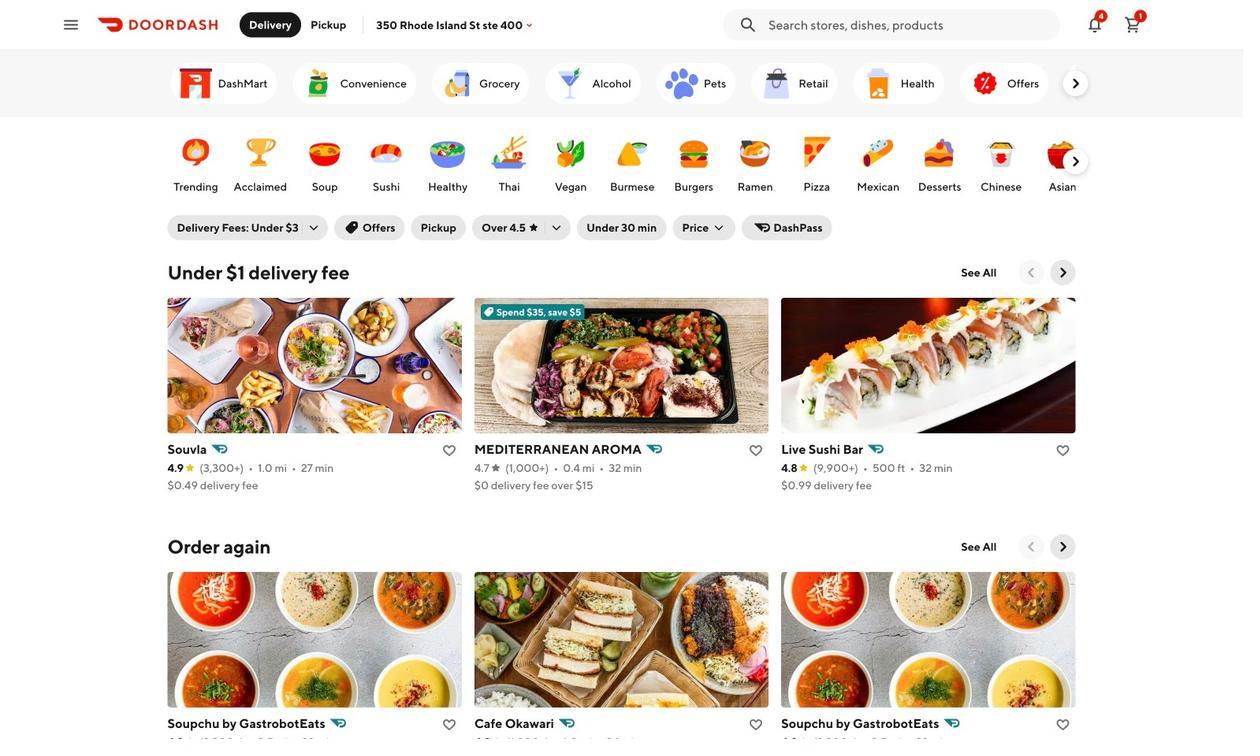 Task type: describe. For each thing, give the bounding box(es) containing it.
retail image
[[758, 65, 796, 103]]

dashmart image
[[177, 65, 215, 103]]

offers image
[[967, 65, 1005, 103]]

0 items, open order cart image
[[1124, 15, 1143, 34]]

notification bell image
[[1086, 15, 1105, 34]]

convenience image
[[299, 65, 337, 103]]

alcohol image
[[552, 65, 590, 103]]

health image
[[860, 65, 898, 103]]

open menu image
[[62, 15, 80, 34]]

previous button of carousel image
[[1024, 265, 1040, 281]]

grocery image
[[439, 65, 476, 103]]



Task type: vqa. For each thing, say whether or not it's contained in the screenshot.
leftmost 22
no



Task type: locate. For each thing, give the bounding box(es) containing it.
2 vertical spatial next button of carousel image
[[1056, 539, 1071, 555]]

pets image
[[663, 65, 701, 103]]

previous button of carousel image
[[1024, 539, 1040, 555]]

1 vertical spatial next button of carousel image
[[1068, 154, 1084, 170]]

flowers image
[[1071, 65, 1109, 103]]

Store search: begin typing to search for stores available on DoorDash text field
[[769, 16, 1051, 34]]

next button of carousel image
[[1068, 76, 1084, 91], [1068, 154, 1084, 170], [1056, 539, 1071, 555]]

next button of carousel image
[[1056, 265, 1071, 281]]

0 vertical spatial next button of carousel image
[[1068, 76, 1084, 91]]



